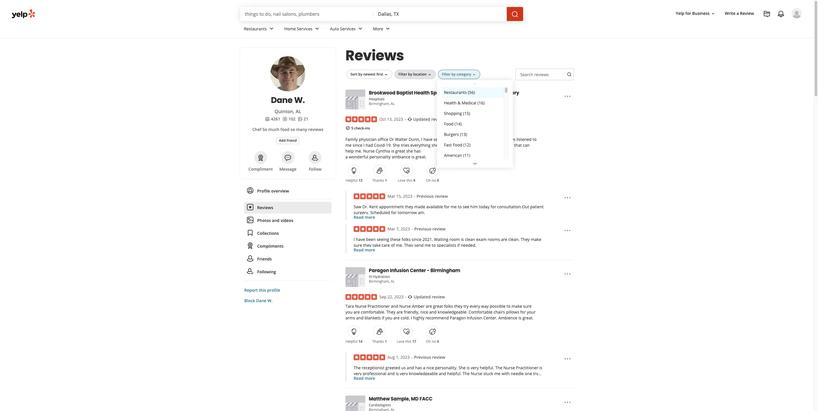 Task type: describe. For each thing, give the bounding box(es) containing it.
and down sep 22, 2023
[[391, 304, 398, 310]]

a inside the receptionist greeted us and has a nice personality. she is very helpful. the nurse practitioner is very professional and is very knowledgeable and helpful. the nurse stuck me with needle one try she was very good knowledgeable and attentive.infusions. they are top notch in their care and do everything they can to help make you as comfortable as possible. the office very clean as well as their infusion area comfortable chairs with big screen televisions. the time passes by quickly.
[[423, 366, 425, 371]]

oh no 0 for love this 17
[[426, 340, 439, 345]]

seeing
[[377, 237, 389, 243]]

1 vertical spatial with
[[427, 389, 435, 395]]

today
[[479, 204, 490, 210]]

to right listened
[[533, 137, 537, 142]]

5 star rating image for oct 13, 2023
[[346, 117, 377, 122]]

help inside the receptionist greeted us and has a nice personality. she is very helpful. the nurse practitioner is very professional and is very knowledgeable and helpful. the nurse stuck me with needle one try she was very good knowledgeable and attentive.infusions. they are top notch in their care and do everything they can to help make you as comfortable as possible. the office very clean as well as their infusion area comfortable chairs with big screen televisions. the time passes by quickly.
[[397, 383, 405, 389]]

amber
[[412, 304, 425, 310]]

i left "had"
[[364, 143, 365, 148]]

wonderful
[[349, 154, 368, 160]]

nurse up "friendly,"
[[399, 304, 411, 310]]

write a review link
[[723, 8, 757, 19]]

13
[[359, 178, 363, 183]]

center
[[410, 268, 426, 275]]

photos
[[257, 218, 271, 224]]

5 star rating image for mar 15, 2023
[[354, 194, 385, 200]]

american (11) button
[[442, 150, 504, 161]]

are up arms at the left of page
[[354, 310, 360, 316]]

the left time
[[479, 389, 486, 395]]

have inside 'i have been seeing these folks since 2021. waiting room is clean exam rooms are clean. they make sure they take care of me. they send me to specialists if needed. read more'
[[356, 237, 365, 243]]

13,
[[387, 117, 393, 122]]

practitioner inside tara nurse practitioner and nurse amber are great folks they try every way possible to make sure you are comfortable. they are friendly, nice and knowledgeable. comfortable chairs pillows for your arms and blankets if you are cold. i highly recommend paragon infusion center. ambience is great.
[[368, 304, 390, 310]]

the up notch
[[495, 366, 502, 371]]

matthew
[[369, 397, 390, 403]]

1 vertical spatial knowledgeable
[[390, 378, 419, 383]]

for right available
[[444, 204, 450, 210]]

infusion
[[364, 389, 379, 395]]

thanks for helpful 14
[[372, 340, 384, 345]]

american
[[444, 153, 462, 158]]

1 horizontal spatial reviews
[[346, 46, 404, 65]]

maria w. image
[[792, 8, 802, 18]]

food inside button
[[444, 121, 454, 127]]

professional
[[363, 372, 386, 377]]

tries
[[401, 143, 409, 148]]

and up facc
[[420, 378, 427, 383]]

since inside family physician office dr walter dunn, i have seen jenna, np 3 years now she has always listened to me since i had covid-19. she tries everything she can do to help me or get me  to the drs that can help me. nurse cynthia is great she has a wonderful personality ambiance is great.
[[353, 143, 362, 148]]

3 as from the left
[[519, 383, 523, 389]]

nurse right tara
[[355, 304, 367, 310]]

sure inside 'i have been seeing these folks since 2021. waiting room is clean exam rooms are clean. they make sure they take care of me. they send me to specialists if needed. read more'
[[354, 243, 362, 249]]

very down professional
[[370, 378, 378, 383]]

1 for love this 17
[[385, 340, 387, 345]]

this for 9
[[406, 178, 412, 183]]

i inside 'i have been seeing these folks since 2021. waiting room is clean exam rooms are clean. they make sure they take care of me. they send me to specialists if needed. read more'
[[354, 237, 355, 243]]

i have been seeing these folks since 2021. waiting room is clean exam rooms are clean. they make sure they take care of me. they send me to specialists if needed. read more
[[354, 237, 541, 253]]

food (14) button
[[442, 119, 504, 129]]

brookwood baptist health specialty care network neurosurgery link
[[369, 90, 519, 97]]

time
[[487, 389, 495, 395]]

for inside tara nurse practitioner and nurse amber are great folks they try every way possible to make sure you are comfortable. they are friendly, nice and knowledgeable. comfortable chairs pillows for your arms and blankets if you are cold. i highly recommend paragon infusion center. ambience is great.
[[520, 310, 526, 316]]

me down 'years'
[[468, 143, 474, 148]]

comfortable
[[469, 310, 493, 316]]

to down np
[[453, 143, 457, 148]]

aug
[[388, 355, 395, 361]]

menu image for paragon infusion center - birmingham
[[564, 271, 571, 278]]

dane w. quinton, al
[[271, 95, 305, 115]]

chairs inside tara nurse practitioner and nurse amber are great folks they try every way possible to make sure you are comfortable. they are friendly, nice and knowledgeable. comfortable chairs pillows for your arms and blankets if you are cold. i highly recommend paragon infusion center. ambience is great.
[[494, 310, 505, 316]]

try inside the receptionist greeted us and has a nice personality. she is very helpful. the nurse practitioner is very professional and is very knowledgeable and helpful. the nurse stuck me with needle one try she was very good knowledgeable and attentive.infusions. they are top notch in their care and do everything they can to help make you as comfortable as possible. the office very clean as well as their infusion area comfortable chairs with big screen televisions. the time passes by quickly.
[[533, 372, 538, 377]]

read inside saw dr. kent appointment they made available for me to see him today for consultation.out patient surgery. scheduled for tomorrow am. read more
[[354, 215, 364, 221]]

15,
[[396, 194, 402, 199]]

me right "get"
[[487, 143, 493, 148]]

24 collections v2 image
[[247, 230, 254, 237]]

me down family
[[346, 143, 352, 148]]

19.
[[386, 143, 392, 148]]

always
[[503, 137, 516, 142]]

2 as from the left
[[456, 383, 460, 389]]

business categories element
[[239, 21, 802, 38]]

and down one
[[527, 378, 534, 383]]

or
[[475, 143, 479, 148]]

5
[[351, 126, 353, 131]]

search
[[520, 72, 533, 77]]

2023 for sep 22, 2023
[[394, 295, 404, 300]]

big
[[436, 389, 442, 395]]

i inside tara nurse practitioner and nurse amber are great folks they try every way possible to make sure you are comfortable. they are friendly, nice and knowledgeable. comfortable chairs pillows for your arms and blankets if you are cold. i highly recommend paragon infusion center. ambience is great.
[[411, 316, 412, 321]]

make inside tara nurse practitioner and nurse amber are great folks they try every way possible to make sure you are comfortable. they are friendly, nice and knowledgeable. comfortable chairs pillows for your arms and blankets if you are cold. i highly recommend paragon infusion center. ambience is great.
[[512, 304, 522, 310]]

0 horizontal spatial w.
[[268, 298, 273, 304]]

2 horizontal spatial can
[[523, 143, 530, 148]]

everything inside family physician office dr walter dunn, i have seen jenna, np 3 years now she has always listened to me since i had covid-19. she tries everything she can do to help me or get me  to the drs that can help me. nurse cynthia is great she has a wonderful personality ambiance is great.
[[410, 143, 431, 148]]

specialists
[[437, 243, 456, 249]]

1 vertical spatial dane
[[256, 298, 266, 304]]

health & medical (16)
[[444, 100, 485, 106]]

services for auto services
[[340, 26, 356, 31]]

(56)
[[468, 90, 475, 95]]

1 horizontal spatial can
[[439, 143, 446, 148]]

of
[[391, 243, 395, 249]]

and right arms at the left of page
[[356, 316, 364, 321]]

reviews inside region
[[534, 72, 549, 77]]

location
[[413, 72, 427, 77]]

2023 for oct 13, 2023
[[394, 117, 403, 122]]

to left the
[[494, 143, 498, 148]]

1 vertical spatial comfortable
[[390, 389, 413, 395]]

24 friends v2 image
[[247, 256, 254, 263]]

ambiance
[[392, 154, 411, 160]]

filter for filter by category
[[442, 72, 451, 77]]

are right the amber on the right of page
[[426, 304, 432, 310]]

filter for filter by location
[[399, 72, 407, 77]]

report
[[244, 288, 258, 293]]

by for category
[[452, 72, 456, 77]]

has inside the receptionist greeted us and has a nice personality. she is very helpful. the nurse practitioner is very professional and is very knowledgeable and helpful. the nurse stuck me with needle one try she was very good knowledgeable and attentive.infusions. they are top notch in their care and do everything they can to help make you as comfortable as possible. the office very clean as well as their infusion area comfortable chairs with big screen televisions. the time passes by quickly.
[[415, 366, 422, 371]]

matthew sample, md facc cardiologists
[[369, 397, 433, 409]]

she down "tries"
[[406, 149, 413, 154]]

good
[[379, 378, 389, 383]]

needle
[[511, 372, 524, 377]]

matthew sample, md facc link
[[369, 397, 433, 404]]

read more
[[354, 376, 375, 382]]

0 for 17
[[437, 340, 439, 345]]

make inside the receptionist greeted us and has a nice personality. she is very helpful. the nurse practitioner is very professional and is very knowledgeable and helpful. the nurse stuck me with needle one try she was very good knowledgeable and attentive.infusions. they are top notch in their care and do everything they can to help make you as comfortable as possible. the office very clean as well as their infusion area comfortable chairs with big screen televisions. the time passes by quickly.
[[406, 383, 417, 389]]

14
[[359, 340, 363, 345]]

more link
[[368, 21, 396, 38]]

and up recommend
[[429, 310, 437, 316]]

and inside photos and videos 'link'
[[272, 218, 280, 224]]

and down greeted
[[387, 372, 395, 377]]

first
[[376, 72, 383, 77]]

pillows
[[506, 310, 519, 316]]

food
[[281, 127, 290, 132]]

for right the today on the right of page
[[491, 204, 496, 210]]

2023 for aug 1, 2023
[[400, 355, 410, 361]]

they inside tara nurse practitioner and nurse amber are great folks they try every way possible to make sure you are comfortable. they are friendly, nice and knowledgeable. comfortable chairs pillows for your arms and blankets if you are cold. i highly recommend paragon infusion center. ambience is great.
[[454, 304, 463, 310]]

infusion inside tara nurse practitioner and nurse amber are great folks they try every way possible to make sure you are comfortable. they are friendly, nice and knowledgeable. comfortable chairs pillows for your arms and blankets if you are cold. i highly recommend paragon infusion center. ambience is great.
[[467, 316, 482, 321]]

4 as from the left
[[533, 383, 537, 389]]

write a review
[[725, 11, 754, 16]]

the receptionist greeted us and has a nice personality. she is very helpful. the nurse practitioner is very professional and is very knowledgeable and helpful. the nurse stuck me with needle one try she was very good knowledgeable and attentive.infusions. they are top notch in their care and do everything they can to help make you as comfortable as possible. the office very clean as well as their infusion area comfortable chairs with big screen televisions. the time passes by quickly.
[[354, 366, 542, 395]]

by inside the receptionist greeted us and has a nice personality. she is very helpful. the nurse practitioner is very professional and is very knowledgeable and helpful. the nurse stuck me with needle one try she was very good knowledgeable and attentive.infusions. they are top notch in their care and do everything they can to help make you as comfortable as possible. the office very clean as well as their infusion area comfortable chairs with big screen televisions. the time passes by quickly.
[[510, 389, 515, 395]]

0 horizontal spatial you
[[346, 310, 353, 316]]

saw
[[354, 204, 361, 210]]

i right dunn,
[[421, 137, 422, 142]]

quinton,
[[275, 108, 294, 115]]

surgery.
[[354, 210, 369, 216]]

receptionist
[[362, 366, 384, 371]]

great. inside tara nurse practitioner and nurse amber are great folks they try every way possible to make sure you are comfortable. they are friendly, nice and knowledgeable. comfortable chairs pillows for your arms and blankets if you are cold. i highly recommend paragon infusion center. ambience is great.
[[523, 316, 534, 321]]

0 vertical spatial with
[[502, 372, 510, 377]]

mar for mar 7, 2023
[[388, 227, 395, 232]]

5 check-ins
[[351, 126, 370, 131]]

0 horizontal spatial reviews
[[308, 127, 323, 132]]

reviews inside menu item
[[257, 205, 273, 211]]

menu image for matthew sample, md facc
[[564, 400, 571, 407]]

oct 13, 2023
[[379, 117, 403, 122]]

2 vertical spatial previous
[[414, 355, 431, 361]]

health inside brookwood baptist health specialty care network neurosurgery hospitals birmingham, al
[[414, 90, 430, 96]]

dr.
[[362, 204, 368, 210]]

hydration
[[373, 275, 390, 280]]

had
[[366, 143, 373, 148]]

friendly,
[[404, 310, 419, 316]]

home
[[284, 26, 296, 31]]

sort by newest first
[[351, 72, 383, 77]]

1 vertical spatial helpful.
[[447, 372, 462, 377]]

0 vertical spatial helpful.
[[480, 366, 494, 371]]

tara
[[346, 304, 354, 310]]

are up cold.
[[397, 310, 403, 316]]

al inside the dane w. quinton, al
[[296, 108, 301, 115]]

oct
[[379, 117, 386, 122]]

years
[[467, 137, 477, 142]]

none field find
[[245, 11, 369, 17]]

helpful for helpful 13
[[346, 178, 358, 183]]

friend
[[287, 138, 297, 143]]

consultation.out
[[497, 204, 529, 210]]

profile overview link
[[244, 186, 332, 197]]

and right us
[[407, 366, 414, 371]]

search reviews
[[520, 72, 549, 77]]

24 photos v2 image
[[247, 217, 254, 224]]

sep 22, 2023
[[379, 295, 404, 300]]

dr
[[389, 137, 394, 142]]

home services link
[[280, 21, 325, 38]]

auto
[[330, 26, 339, 31]]

great inside family physician office dr walter dunn, i have seen jenna, np 3 years now she has always listened to me since i had covid-19. she tries everything she can do to help me or get me  to the drs that can help me. nurse cynthia is great she has a wonderful personality ambiance is great.
[[395, 149, 405, 154]]

very up passes
[[499, 383, 507, 389]]

message image
[[284, 155, 291, 162]]

very up possible.
[[471, 366, 479, 371]]

very up was
[[354, 372, 362, 377]]

oh for 9
[[426, 178, 431, 183]]

more inside 'i have been seeing these folks since 2021. waiting room is clean exam rooms are clean. they make sure they take care of me. they send me to specialists if needed. read more'
[[365, 248, 375, 253]]

restaurants (56) button
[[442, 87, 504, 98]]

(1 reaction) element for love this 17
[[385, 340, 387, 345]]

love for love this 17
[[397, 340, 405, 345]]

16 check in v2 image
[[346, 126, 350, 131]]

chef
[[252, 127, 261, 132]]

great. inside family physician office dr walter dunn, i have seen jenna, np 3 years now she has always listened to me since i had covid-19. she tries everything she can do to help me or get me  to the drs that can help me. nurse cynthia is great she has a wonderful personality ambiance is great.
[[416, 154, 427, 160]]

love this 17
[[397, 340, 416, 345]]

user actions element
[[671, 7, 810, 43]]

since inside 'i have been seeing these folks since 2021. waiting room is clean exam rooms are clean. they make sure they take care of me. they send me to specialists if needed. read more'
[[412, 237, 422, 243]]

this for profile
[[259, 288, 266, 293]]

0 for 9
[[437, 178, 439, 183]]

do inside the receptionist greeted us and has a nice personality. she is very helpful. the nurse practitioner is very professional and is very knowledgeable and helpful. the nurse stuck me with needle one try she was very good knowledgeable and attentive.infusions. they are top notch in their care and do everything they can to help make you as comfortable as possible. the office very clean as well as their infusion area comfortable chairs with big screen televisions. the time passes by quickly.
[[535, 378, 540, 383]]

read inside 'i have been seeing these folks since 2021. waiting room is clean exam rooms are clean. they make sure they take care of me. they send me to specialists if needed. read more'
[[354, 248, 364, 253]]

brookwood
[[369, 90, 396, 96]]

1 for love this 9
[[385, 178, 387, 183]]

office inside the receptionist greeted us and has a nice personality. she is very helpful. the nurse practitioner is very professional and is very knowledgeable and helpful. the nurse stuck me with needle one try she was very good knowledgeable and attentive.infusions. they are top notch in their care and do everything they can to help make you as comfortable as possible. the office very clean as well as their infusion area comfortable chairs with big screen televisions. the time passes by quickly.
[[487, 383, 498, 389]]

the down top
[[479, 383, 486, 389]]

to inside saw dr. kent appointment they made available for me to see him today for consultation.out patient surgery. scheduled for tomorrow am. read more
[[458, 204, 462, 210]]

listened
[[517, 137, 532, 142]]

Near text field
[[378, 11, 502, 17]]

for down appointment
[[391, 210, 397, 216]]

oh for 17
[[426, 340, 431, 345]]

report this profile link
[[244, 288, 280, 293]]

2 vertical spatial previous review
[[414, 355, 445, 361]]

1 vertical spatial has
[[414, 149, 421, 154]]

0 vertical spatial knowledgeable
[[409, 372, 438, 377]]

one
[[525, 372, 532, 377]]

review for mar 15, 2023
[[435, 194, 448, 199]]

1 vertical spatial you
[[385, 316, 392, 321]]

care inside 'i have been seeing these folks since 2021. waiting room is clean exam rooms are clean. they make sure they take care of me. they send me to specialists if needed. read more'
[[382, 243, 390, 249]]

notifications image
[[778, 11, 785, 18]]

shopping (15) button
[[442, 108, 504, 119]]

5 star rating image for aug 1, 2023
[[354, 355, 385, 361]]

mar 7, 2023
[[388, 227, 410, 232]]

they inside the receptionist greeted us and has a nice personality. she is very helpful. the nurse practitioner is very professional and is very knowledgeable and helpful. the nurse stuck me with needle one try she was very good knowledgeable and attentive.infusions. they are top notch in their care and do everything they can to help make you as comfortable as possible. the office very clean as well as their infusion area comfortable chairs with big screen televisions. the time passes by quickly.
[[466, 378, 475, 383]]

16 photos v2 image
[[298, 117, 303, 122]]

she down the seen
[[432, 143, 438, 148]]

you inside the receptionist greeted us and has a nice personality. she is very helpful. the nurse practitioner is very professional and is very knowledgeable and helpful. the nurse stuck me with needle one try she was very good knowledgeable and attentive.infusions. they are top notch in their care and do everything they can to help make you as comfortable as possible. the office very clean as well as their infusion area comfortable chairs with big screen televisions. the time passes by quickly.
[[418, 383, 425, 389]]

newest
[[363, 72, 376, 77]]

write
[[725, 11, 736, 16]]

updated for health
[[413, 117, 430, 122]]

2 horizontal spatial a
[[737, 11, 739, 16]]

they right clean.
[[521, 237, 530, 243]]

5 star rating image for sep 22, 2023
[[346, 295, 377, 301]]

none field near
[[378, 11, 502, 17]]

shopping (15)
[[444, 111, 470, 116]]

birmingham
[[431, 268, 460, 275]]

updated for center
[[414, 295, 431, 300]]

0 horizontal spatial help
[[346, 149, 354, 154]]

the up read more
[[354, 366, 361, 371]]

very down us
[[400, 372, 408, 377]]

follow image
[[312, 155, 319, 162]]

3 menu image from the top
[[564, 227, 571, 235]]

and up attentive.infusions.
[[439, 372, 446, 377]]

review down "shopping"
[[431, 117, 445, 122]]

they inside 'i have been seeing these folks since 2021. waiting room is clean exam rooms are clean. they make sure they take care of me. they send me to specialists if needed. read more'
[[363, 243, 372, 249]]

4261
[[271, 116, 280, 122]]



Task type: locate. For each thing, give the bounding box(es) containing it.
1 read from the top
[[354, 215, 364, 221]]

as right well
[[533, 383, 537, 389]]

&
[[458, 100, 461, 106]]

compliment image
[[257, 155, 264, 162]]

(9 reactions) element
[[413, 178, 415, 183]]

practitioner up comfortable.
[[368, 304, 390, 310]]

1 vertical spatial sure
[[523, 304, 532, 310]]

dane inside the dane w. quinton, al
[[271, 95, 293, 106]]

0 horizontal spatial everything
[[354, 383, 374, 389]]

1 horizontal spatial since
[[412, 237, 422, 243]]

no for 17
[[432, 340, 436, 345]]

birmingham, inside "paragon infusion center - birmingham iv hydration birmingham, al"
[[369, 280, 390, 285]]

she inside the receptionist greeted us and has a nice personality. she is very helpful. the nurse practitioner is very professional and is very knowledgeable and helpful. the nurse stuck me with needle one try she was very good knowledgeable and attentive.infusions. they are top notch in their care and do everything they can to help make you as comfortable as possible. the office very clean as well as their infusion area comfortable chairs with big screen televisions. the time passes by quickly.
[[354, 378, 360, 383]]

0 vertical spatial has
[[495, 137, 502, 142]]

24 chevron down v2 image inside filters group
[[472, 161, 479, 168]]

love
[[398, 178, 406, 183], [397, 340, 405, 345]]

0 vertical spatial helpful
[[346, 178, 358, 183]]

1 vertical spatial reviews
[[308, 127, 323, 132]]

1 horizontal spatial comfortable
[[431, 383, 455, 389]]

1 vertical spatial (1 reaction) element
[[385, 340, 387, 345]]

menu image for brookwood baptist health specialty care network neurosurgery
[[564, 93, 571, 100]]

they down been
[[363, 243, 372, 249]]

health
[[414, 90, 430, 96], [444, 100, 457, 106]]

paragon
[[369, 268, 389, 275], [450, 316, 466, 321]]

way
[[481, 304, 489, 310]]

1 horizontal spatial helpful.
[[480, 366, 494, 371]]

collections link
[[244, 228, 332, 240]]

me. inside 'i have been seeing these folks since 2021. waiting room is clean exam rooms are clean. they make sure they take care of me. they send me to specialists if needed. read more'
[[396, 243, 403, 249]]

0 horizontal spatial great.
[[416, 154, 427, 160]]

helpful for helpful 14
[[346, 340, 358, 345]]

to inside tara nurse practitioner and nurse amber are great folks they try every way possible to make sure you are comfortable. they are friendly, nice and knowledgeable. comfortable chairs pillows for your arms and blankets if you are cold. i highly recommend paragon infusion center. ambience is great.
[[507, 304, 511, 310]]

0 vertical spatial everything
[[410, 143, 431, 148]]

1 vertical spatial 1
[[385, 340, 387, 345]]

2 more from the top
[[365, 248, 375, 253]]

updated review up the seen
[[413, 117, 445, 122]]

they
[[521, 237, 530, 243], [404, 243, 413, 249], [386, 310, 396, 316], [466, 378, 475, 383]]

make up md
[[406, 383, 417, 389]]

menu
[[244, 186, 332, 281]]

0 horizontal spatial practitioner
[[368, 304, 390, 310]]

can inside the receptionist greeted us and has a nice personality. she is very helpful. the nurse practitioner is very professional and is very knowledgeable and helpful. the nurse stuck me with needle one try she was very good knowledgeable and attentive.infusions. they are top notch in their care and do everything they can to help make you as comfortable as possible. the office very clean as well as their infusion area comfortable chairs with big screen televisions. the time passes by quickly.
[[384, 383, 391, 389]]

16 chevron down v2 image
[[711, 11, 716, 16]]

facc
[[420, 397, 433, 403]]

nurse inside family physician office dr walter dunn, i have seen jenna, np 3 years now she has always listened to me since i had covid-19. she tries everything she can do to help me or get me  to the drs that can help me. nurse cynthia is great she has a wonderful personality ambiance is great.
[[363, 149, 375, 154]]

read down the receptionist
[[354, 376, 364, 382]]

cardiologists link
[[369, 404, 391, 409]]

read more button down been
[[354, 248, 375, 254]]

office inside family physician office dr walter dunn, i have seen jenna, np 3 years now she has always listened to me since i had covid-19. she tries everything she can do to help me or get me  to the drs that can help me. nurse cynthia is great she has a wonderful personality ambiance is great.
[[378, 137, 388, 142]]

thanks 1 for 13
[[372, 178, 387, 183]]

clean inside 'i have been seeing these folks since 2021. waiting room is clean exam rooms are clean. they make sure they take care of me. they send me to specialists if needed. read more'
[[465, 237, 475, 243]]

0 vertical spatial folks
[[402, 237, 411, 243]]

None field
[[245, 11, 369, 17], [378, 11, 502, 17]]

sample,
[[391, 397, 410, 403]]

1 horizontal spatial restaurants
[[444, 90, 467, 95]]

2 filter from the left
[[442, 72, 451, 77]]

oh no 0 for love this 9
[[426, 178, 439, 183]]

0 vertical spatial great
[[395, 149, 405, 154]]

1 horizontal spatial reviews
[[534, 72, 549, 77]]

1 vertical spatial previous
[[414, 227, 431, 232]]

care
[[382, 243, 390, 249], [518, 378, 526, 383]]

have left the seen
[[424, 137, 433, 142]]

0 horizontal spatial sure
[[354, 243, 362, 249]]

1 vertical spatial office
[[487, 383, 498, 389]]

clean up needed.
[[465, 237, 475, 243]]

w. down the "profile" on the left bottom of the page
[[268, 298, 273, 304]]

0 vertical spatial read more button
[[354, 215, 375, 221]]

reviews
[[534, 72, 549, 77], [308, 127, 323, 132]]

chairs down possible
[[494, 310, 505, 316]]

(14 reactions) element
[[359, 340, 363, 345]]

1 vertical spatial helpful
[[346, 340, 358, 345]]

birmingham,
[[369, 101, 390, 106], [369, 280, 390, 285]]

al
[[391, 101, 395, 106], [296, 108, 301, 115], [391, 280, 395, 285]]

she inside family physician office dr walter dunn, i have seen jenna, np 3 years now she has always listened to me since i had covid-19. she tries everything she can do to help me or get me  to the drs that can help me. nurse cynthia is great she has a wonderful personality ambiance is great.
[[393, 143, 400, 148]]

possible
[[490, 304, 506, 310]]

read more button for have
[[354, 248, 375, 254]]

0 vertical spatial w.
[[294, 95, 305, 106]]

thanks 1 for 14
[[372, 340, 387, 345]]

1 horizontal spatial sure
[[523, 304, 532, 310]]

16 update v2 image for infusion
[[408, 295, 413, 300]]

me inside the receptionist greeted us and has a nice personality. she is very helpful. the nurse practitioner is very professional and is very knowledgeable and helpful. the nurse stuck me with needle one try she was very good knowledgeable and attentive.infusions. they are top notch in their care and do everything they can to help make you as comfortable as possible. the office very clean as well as their infusion area comfortable chairs with big screen televisions. the time passes by quickly.
[[494, 372, 501, 377]]

(16)
[[478, 100, 485, 106]]

blankets
[[365, 316, 381, 321]]

read left take
[[354, 248, 364, 253]]

0 vertical spatial office
[[378, 137, 388, 142]]

reviews menu item
[[244, 202, 332, 214]]

menu containing profile overview
[[244, 186, 332, 281]]

more inside dropdown button
[[365, 376, 375, 382]]

nurse up needle
[[504, 366, 515, 371]]

compliment
[[248, 167, 273, 172]]

(12)
[[464, 142, 471, 148]]

16 chevron down v2 image
[[384, 72, 389, 77], [427, 72, 432, 77], [472, 72, 477, 77]]

in
[[503, 378, 507, 383]]

that
[[514, 143, 522, 148]]

24 compliment v2 image
[[247, 243, 254, 250]]

menu image
[[564, 356, 571, 363]]

16 update v2 image up the amber on the right of page
[[408, 295, 413, 300]]

reviews element
[[283, 116, 296, 122]]

if inside tara nurse practitioner and nurse amber are great folks they try every way possible to make sure you are comfortable. they are friendly, nice and knowledgeable. comfortable chairs pillows for your arms and blankets if you are cold. i highly recommend paragon infusion center. ambience is great.
[[382, 316, 384, 321]]

iv hydration link
[[369, 275, 390, 280]]

1 (1 reaction) element from the top
[[385, 178, 387, 183]]

24 chevron down v2 image inside the home services link
[[314, 25, 321, 32]]

patient
[[530, 204, 544, 210]]

102
[[289, 116, 296, 122]]

to inside the receptionist greeted us and has a nice personality. she is very helpful. the nurse practitioner is very professional and is very knowledgeable and helpful. the nurse stuck me with needle one try she was very good knowledgeable and attentive.infusions. they are top notch in their care and do everything they can to help make you as comfortable as possible. the office very clean as well as their infusion area comfortable chairs with big screen televisions. the time passes by quickly.
[[392, 383, 396, 389]]

0 horizontal spatial services
[[297, 26, 313, 31]]

read more button for dr.
[[354, 215, 375, 221]]

0 vertical spatial previous review
[[417, 194, 448, 199]]

2 16 chevron down v2 image from the left
[[427, 72, 432, 77]]

previous review up available
[[417, 194, 448, 199]]

24 chevron down v2 image
[[268, 25, 275, 32]]

read down the saw
[[354, 215, 364, 221]]

16 friends v2 image
[[265, 117, 270, 122]]

2 services from the left
[[340, 26, 356, 31]]

1 as from the left
[[426, 383, 430, 389]]

previous down (17 reactions) element
[[414, 355, 431, 361]]

2 read from the top
[[354, 248, 364, 253]]

to up pillows on the bottom of the page
[[507, 304, 511, 310]]

more
[[373, 26, 383, 31]]

everything down dunn,
[[410, 143, 431, 148]]

tomorrow
[[398, 210, 417, 216]]

0 vertical spatial their
[[508, 378, 517, 383]]

health inside button
[[444, 100, 457, 106]]

(0 reactions) element right (9 reactions) element
[[437, 178, 439, 183]]

services right "home"
[[297, 26, 313, 31]]

do
[[447, 143, 452, 148], [535, 378, 540, 383]]

folks inside 'i have been seeing these folks since 2021. waiting room is clean exam rooms are clean. they make sure they take care of me. they send me to specialists if needed. read more'
[[402, 237, 411, 243]]

3 read more button from the top
[[354, 376, 375, 382]]

0 vertical spatial thanks 1
[[372, 178, 387, 183]]

0 vertical spatial you
[[346, 310, 353, 316]]

al inside "paragon infusion center - birmingham iv hydration birmingham, al"
[[391, 280, 395, 285]]

are
[[501, 237, 507, 243], [426, 304, 432, 310], [354, 310, 360, 316], [397, 310, 403, 316], [393, 316, 400, 321], [476, 378, 482, 383]]

(0 reactions) element for love this 9
[[437, 178, 439, 183]]

nurse left stuck
[[471, 372, 482, 377]]

area
[[380, 389, 389, 395]]

0 horizontal spatial she
[[393, 143, 400, 148]]

2 none field from the left
[[378, 11, 502, 17]]

a
[[737, 11, 739, 16], [346, 154, 348, 160], [423, 366, 425, 371]]

more inside saw dr. kent appointment they made available for me to see him today for consultation.out patient surgery. scheduled for tomorrow am. read more
[[365, 215, 375, 221]]

0 horizontal spatial their
[[354, 389, 363, 395]]

friends element
[[265, 116, 280, 122]]

1 left love this 17
[[385, 340, 387, 345]]

1 horizontal spatial great.
[[523, 316, 534, 321]]

0 vertical spatial reviews
[[534, 72, 549, 77]]

1 (0 reactions) element from the top
[[437, 178, 439, 183]]

she down 'dr'
[[393, 143, 400, 148]]

following
[[257, 270, 276, 275]]

5 menu image from the top
[[564, 400, 571, 407]]

oh
[[426, 178, 431, 183], [426, 340, 431, 345]]

0 vertical spatial health
[[414, 90, 430, 96]]

3 more from the top
[[365, 376, 375, 382]]

0 vertical spatial paragon
[[369, 268, 389, 275]]

filters group
[[346, 70, 513, 168]]

1 horizontal spatial do
[[535, 378, 540, 383]]

check-
[[354, 126, 365, 131]]

paragon inside tara nurse practitioner and nurse amber are great folks they try every way possible to make sure you are comfortable. they are friendly, nice and knowledgeable. comfortable chairs pillows for your arms and blankets if you are cold. i highly recommend paragon infusion center. ambience is great.
[[450, 316, 466, 321]]

(0 reactions) element
[[437, 178, 439, 183], [437, 340, 439, 345]]

food
[[444, 121, 454, 127], [453, 142, 462, 148]]

2 menu image from the top
[[564, 195, 571, 202]]

read inside read more dropdown button
[[354, 376, 364, 382]]

0 vertical spatial since
[[353, 143, 362, 148]]

16 chevron down v2 image inside filter by location dropdown button
[[427, 72, 432, 77]]

0 vertical spatial read
[[354, 215, 364, 221]]

add friend
[[279, 138, 297, 143]]

search image
[[567, 72, 572, 77]]

1 filter from the left
[[399, 72, 407, 77]]

2 0 from the top
[[437, 340, 439, 345]]

food left (14)
[[444, 121, 454, 127]]

1 no from the top
[[432, 178, 436, 183]]

try right one
[[533, 372, 538, 377]]

al inside brookwood baptist health specialty care network neurosurgery hospitals birmingham, al
[[391, 101, 395, 106]]

can down the seen
[[439, 143, 446, 148]]

5 star rating image up 5 check-ins
[[346, 117, 377, 122]]

many
[[296, 127, 307, 132]]

paragon down knowledgeable.
[[450, 316, 466, 321]]

1 vertical spatial have
[[356, 237, 365, 243]]

0 vertical spatial birmingham,
[[369, 101, 390, 106]]

is inside 'i have been seeing these folks since 2021. waiting room is clean exam rooms are clean. they make sure they take care of me. they send me to specialists if needed. read more'
[[461, 237, 464, 243]]

2 helpful from the top
[[346, 340, 358, 345]]

Find text field
[[245, 11, 369, 17]]

0
[[437, 178, 439, 183], [437, 340, 439, 345]]

region containing brookwood baptist health specialty care network neurosurgery
[[343, 64, 576, 412]]

she inside the receptionist greeted us and has a nice personality. she is very helpful. the nurse practitioner is very professional and is very knowledgeable and helpful. the nurse stuck me with needle one try she was very good knowledgeable and attentive.infusions. they are top notch in their care and do everything they can to help make you as comfortable as possible. the office very clean as well as their infusion area comfortable chairs with big screen televisions. the time passes by quickly.
[[459, 366, 466, 371]]

1 vertical spatial no
[[432, 340, 436, 345]]

projects image
[[764, 11, 771, 18]]

since up send
[[412, 237, 422, 243]]

3 read from the top
[[354, 376, 364, 382]]

category
[[457, 72, 471, 77]]

1 horizontal spatial everything
[[410, 143, 431, 148]]

2 horizontal spatial 16 chevron down v2 image
[[472, 72, 477, 77]]

make inside 'i have been seeing these folks since 2021. waiting room is clean exam rooms are clean. they make sure they take care of me. they send me to specialists if needed. read more'
[[531, 237, 541, 243]]

thanks
[[372, 178, 384, 183], [372, 340, 384, 345]]

1 read more button from the top
[[354, 215, 375, 221]]

16 chevron down v2 image inside filter by category dropdown button
[[472, 72, 477, 77]]

american (11)
[[444, 153, 470, 158]]

report this profile
[[244, 288, 280, 293]]

reviews
[[346, 46, 404, 65], [257, 205, 273, 211]]

1 1 from the top
[[385, 178, 387, 183]]

they left send
[[404, 243, 413, 249]]

0 vertical spatial she
[[393, 143, 400, 148]]

0 vertical spatial great.
[[416, 154, 427, 160]]

16 chevron down v2 image right category
[[472, 72, 477, 77]]

2 read more button from the top
[[354, 248, 375, 254]]

0 horizontal spatial have
[[356, 237, 365, 243]]

16 chevron down v2 image inside 'sort by newest first' dropdown button
[[384, 72, 389, 77]]

thanks for helpful 13
[[372, 178, 384, 183]]

restaurants
[[244, 26, 267, 31], [444, 90, 467, 95]]

everything down was
[[354, 383, 374, 389]]

0 horizontal spatial infusion
[[390, 268, 409, 275]]

3 16 chevron down v2 image from the left
[[472, 72, 477, 77]]

notch
[[491, 378, 502, 383]]

profile overview menu item
[[244, 186, 332, 200]]

no for 9
[[432, 178, 436, 183]]

birmingham, inside brookwood baptist health specialty care network neurosurgery hospitals birmingham, al
[[369, 101, 390, 106]]

0 vertical spatial previous
[[417, 194, 434, 199]]

2 oh from the top
[[426, 340, 431, 345]]

as up the quickly. at the bottom right of page
[[519, 383, 523, 389]]

2023
[[394, 117, 403, 122], [403, 194, 412, 199], [401, 227, 410, 232], [394, 295, 404, 300], [400, 355, 410, 361]]

mar left 15,
[[388, 194, 395, 199]]

2 (0 reactions) element from the top
[[437, 340, 439, 345]]

me up notch
[[494, 372, 501, 377]]

1 vertical spatial clean
[[508, 383, 518, 389]]

are left cold.
[[393, 316, 400, 321]]

services for home services
[[297, 26, 313, 31]]

they inside the receptionist greeted us and has a nice personality. she is very helpful. the nurse practitioner is very professional and is very knowledgeable and helpful. the nurse stuck me with needle one try she was very good knowledgeable and attentive.infusions. they are top notch in their care and do everything they can to help make you as comfortable as possible. the office very clean as well as their infusion area comfortable chairs with big screen televisions. the time passes by quickly.
[[375, 383, 383, 389]]

1 more from the top
[[365, 215, 375, 221]]

1 vertical spatial everything
[[354, 383, 374, 389]]

previous for since
[[414, 227, 431, 232]]

1 vertical spatial folks
[[444, 304, 453, 310]]

(13 reactions) element
[[359, 178, 363, 183]]

infusion inside "paragon infusion center - birmingham iv hydration birmingham, al"
[[390, 268, 409, 275]]

1 services from the left
[[297, 26, 313, 31]]

if inside 'i have been seeing these folks since 2021. waiting room is clean exam rooms are clean. they make sure they take care of me. they send me to specialists if needed. read more'
[[457, 243, 460, 249]]

1 vertical spatial paragon
[[450, 316, 466, 321]]

profile overview
[[257, 189, 289, 194]]

me inside saw dr. kent appointment they made available for me to see him today for consultation.out patient surgery. scheduled for tomorrow am. read more
[[451, 204, 457, 210]]

16 update v2 image for baptist
[[407, 117, 412, 122]]

quickly.
[[516, 389, 530, 395]]

1 horizontal spatial she
[[459, 366, 466, 371]]

0 vertical spatial love
[[398, 178, 406, 183]]

16 chevron down v2 image for sort by newest first
[[384, 72, 389, 77]]

restaurants link
[[239, 21, 280, 38]]

nice left personality.
[[426, 366, 434, 371]]

1 horizontal spatial me.
[[396, 243, 403, 249]]

16 update v2 image
[[407, 117, 412, 122], [408, 295, 413, 300]]

reviews up the first
[[346, 46, 404, 65]]

1
[[385, 178, 387, 183], [385, 340, 387, 345]]

1 oh from the top
[[426, 178, 431, 183]]

24 profile v2 image
[[247, 188, 254, 195]]

more
[[365, 215, 375, 221], [365, 248, 375, 253], [365, 376, 375, 382]]

(1 reaction) element
[[385, 178, 387, 183], [385, 340, 387, 345]]

knowledgeable
[[409, 372, 438, 377], [390, 378, 419, 383]]

1 horizontal spatial try
[[533, 372, 538, 377]]

photos element
[[298, 116, 308, 122]]

0 vertical spatial comfortable
[[431, 383, 455, 389]]

they down the good
[[375, 383, 383, 389]]

me inside 'i have been seeing these folks since 2021. waiting room is clean exam rooms are clean. they make sure they take care of me. they send me to specialists if needed. read more'
[[425, 243, 431, 249]]

updated review for -
[[414, 295, 445, 300]]

arms
[[346, 316, 355, 321]]

reviews right search
[[534, 72, 549, 77]]

nice inside the receptionist greeted us and has a nice personality. she is very helpful. the nurse practitioner is very professional and is very knowledgeable and helpful. the nurse stuck me with needle one try she was very good knowledgeable and attentive.infusions. they are top notch in their care and do everything they can to help make you as comfortable as possible. the office very clean as well as their infusion area comfortable chairs with big screen televisions. the time passes by quickly.
[[426, 366, 434, 371]]

reviews right many
[[308, 127, 323, 132]]

they up the tomorrow
[[405, 204, 413, 210]]

can down listened
[[523, 143, 530, 148]]

knowledgeable up "big"
[[409, 372, 438, 377]]

everything inside the receptionist greeted us and has a nice personality. she is very helpful. the nurse practitioner is very professional and is very knowledgeable and helpful. the nurse stuck me with needle one try she was very good knowledgeable and attentive.infusions. they are top notch in their care and do everything they can to help make you as comfortable as possible. the office very clean as well as their infusion area comfortable chairs with big screen televisions. the time passes by quickly.
[[354, 383, 374, 389]]

me left the see on the right of the page
[[451, 204, 457, 210]]

w. inside the dane w. quinton, al
[[294, 95, 305, 106]]

fast food (12)
[[444, 142, 471, 148]]

2 birmingham, from the top
[[369, 280, 390, 285]]

1 helpful from the top
[[346, 178, 358, 183]]

me. up wonderful
[[355, 149, 362, 154]]

2 1 from the top
[[385, 340, 387, 345]]

0 horizontal spatial since
[[353, 143, 362, 148]]

1 horizontal spatial infusion
[[467, 316, 482, 321]]

clean inside the receptionist greeted us and has a nice personality. she is very helpful. the nurse practitioner is very professional and is very knowledgeable and helpful. the nurse stuck me with needle one try she was very good knowledgeable and attentive.infusions. they are top notch in their care and do everything they can to help make you as comfortable as possible. the office very clean as well as their infusion area comfortable chairs with big screen televisions. the time passes by quickly.
[[508, 383, 518, 389]]

2 oh no 0 from the top
[[426, 340, 439, 345]]

make up pillows on the bottom of the page
[[512, 304, 522, 310]]

help down "3"
[[458, 143, 467, 148]]

great.
[[416, 154, 427, 160], [523, 316, 534, 321]]

folks up knowledgeable.
[[444, 304, 453, 310]]

is inside tara nurse practitioner and nurse amber are great folks they try every way possible to make sure you are comfortable. they are friendly, nice and knowledgeable. comfortable chairs pillows for your arms and blankets if you are cold. i highly recommend paragon infusion center. ambience is great.
[[519, 316, 522, 321]]

menu image
[[564, 93, 571, 100], [564, 195, 571, 202], [564, 227, 571, 235], [564, 271, 571, 278], [564, 400, 571, 407]]

1 mar from the top
[[388, 194, 395, 199]]

to inside 'i have been seeing these folks since 2021. waiting room is clean exam rooms are clean. they make sure they take care of me. they send me to specialists if needed. read more'
[[432, 243, 436, 249]]

nice inside tara nurse practitioner and nurse amber are great folks they try every way possible to make sure you are comfortable. they are friendly, nice and knowledgeable. comfortable chairs pillows for your arms and blankets if you are cold. i highly recommend paragon infusion center. ambience is great.
[[420, 310, 428, 316]]

birmingham, down brookwood
[[369, 101, 390, 106]]

they up knowledgeable.
[[454, 304, 463, 310]]

1 vertical spatial read
[[354, 248, 364, 253]]

review up tara nurse practitioner and nurse amber are great folks they try every way possible to make sure you are comfortable. they are friendly, nice and knowledgeable. comfortable chairs pillows for your arms and blankets if you are cold. i highly recommend paragon infusion center. ambience is great.
[[432, 295, 445, 300]]

by for location
[[408, 72, 412, 77]]

0 vertical spatial sure
[[354, 243, 362, 249]]

they inside tara nurse practitioner and nurse amber are great folks they try every way possible to make sure you are comfortable. they are friendly, nice and knowledgeable. comfortable chairs pillows for your arms and blankets if you are cold. i highly recommend paragon infusion center. ambience is great.
[[386, 310, 396, 316]]

so
[[291, 127, 295, 132]]

1 horizontal spatial you
[[385, 316, 392, 321]]

md
[[411, 397, 419, 403]]

1 menu image from the top
[[564, 93, 571, 100]]

thanks 1 right "(14 reactions)" element
[[372, 340, 387, 345]]

0 horizontal spatial great
[[395, 149, 405, 154]]

1 vertical spatial try
[[533, 372, 538, 377]]

1 none field from the left
[[245, 11, 369, 17]]

1 horizontal spatial services
[[340, 26, 356, 31]]

16 chevron down v2 image for filter by location
[[427, 72, 432, 77]]

1 horizontal spatial dane
[[271, 95, 293, 106]]

thanks right "(14 reactions)" element
[[372, 340, 384, 345]]

love for love this 9
[[398, 178, 406, 183]]

read more button
[[354, 215, 375, 221], [354, 248, 375, 254], [354, 376, 375, 382]]

care inside the receptionist greeted us and has a nice personality. she is very helpful. the nurse practitioner is very professional and is very knowledgeable and helpful. the nurse stuck me with needle one try she was very good knowledgeable and attentive.infusions. they are top notch in their care and do everything they can to help make you as comfortable as possible. the office very clean as well as their infusion area comfortable chairs with big screen televisions. the time passes by quickly.
[[518, 378, 526, 383]]

clean
[[465, 237, 475, 243], [508, 383, 518, 389]]

24 chevron down v2 image inside "more" "link"
[[384, 25, 391, 32]]

medical
[[462, 100, 477, 106]]

services
[[297, 26, 313, 31], [340, 26, 356, 31]]

1 oh no 0 from the top
[[426, 178, 439, 183]]

food inside button
[[453, 142, 462, 148]]

1 horizontal spatial filter
[[442, 72, 451, 77]]

can up area
[[384, 383, 391, 389]]

auto services
[[330, 26, 356, 31]]

restaurants for restaurants
[[244, 26, 267, 31]]

2 vertical spatial al
[[391, 280, 395, 285]]

previous
[[417, 194, 434, 199], [414, 227, 431, 232], [414, 355, 431, 361]]

reviews link
[[244, 202, 332, 214]]

ins
[[365, 126, 370, 131]]

0 horizontal spatial reviews
[[257, 205, 273, 211]]

24 review v2 image
[[247, 204, 254, 211]]

profile
[[257, 189, 270, 194]]

0 horizontal spatial none field
[[245, 11, 369, 17]]

1 vertical spatial do
[[535, 378, 540, 383]]

are inside 'i have been seeing these folks since 2021. waiting room is clean exam rooms are clean. they make sure they take care of me. they send me to specialists if needed. read more'
[[501, 237, 507, 243]]

1 vertical spatial more
[[365, 248, 375, 253]]

updated review for specialty
[[413, 117, 445, 122]]

1 thanks 1 from the top
[[372, 178, 387, 183]]

24 chevron down v2 image for more
[[384, 25, 391, 32]]

more down kent
[[365, 215, 375, 221]]

has
[[495, 137, 502, 142], [414, 149, 421, 154], [415, 366, 422, 371]]

2 vertical spatial help
[[397, 383, 405, 389]]

2021.
[[423, 237, 433, 243]]

search image
[[511, 11, 518, 18]]

w.
[[294, 95, 305, 106], [268, 298, 273, 304]]

helpful. up stuck
[[480, 366, 494, 371]]

great up ambiance on the top of the page
[[395, 149, 405, 154]]

family physician office dr walter dunn, i have seen jenna, np 3 years now she has always listened to me since i had covid-19. she tries everything she can do to help me or get me  to the drs that can help me. nurse cynthia is great she has a wonderful personality ambiance is great.
[[346, 137, 537, 160]]

24 following v2 image
[[247, 268, 254, 275]]

by for newest
[[358, 72, 362, 77]]

2 mar from the top
[[388, 227, 395, 232]]

  text field
[[516, 69, 574, 80]]

None search field
[[240, 7, 524, 21]]

0 horizontal spatial health
[[414, 90, 430, 96]]

mar for mar 15, 2023
[[388, 194, 395, 199]]

top
[[483, 378, 489, 383]]

4 menu image from the top
[[564, 271, 571, 278]]

as up televisions. at the right of the page
[[456, 383, 460, 389]]

24 chevron down v2 image
[[314, 25, 321, 32], [357, 25, 364, 32], [384, 25, 391, 32], [472, 161, 479, 168]]

2 horizontal spatial help
[[458, 143, 467, 148]]

are inside the receptionist greeted us and has a nice personality. she is very helpful. the nurse practitioner is very professional and is very knowledgeable and helpful. the nurse stuck me with needle one try she was very good knowledgeable and attentive.infusions. they are top notch in their care and do everything they can to help make you as comfortable as possible. the office very clean as well as their infusion area comfortable chairs with big screen televisions. the time passes by quickly.
[[476, 378, 482, 383]]

review for aug 1, 2023
[[432, 355, 445, 361]]

2 vertical spatial this
[[405, 340, 411, 345]]

burgers (13) button
[[442, 129, 504, 140]]

0 vertical spatial have
[[424, 137, 433, 142]]

16 chevron down v2 image for filter by category
[[472, 72, 477, 77]]

al down brookwood
[[391, 101, 395, 106]]

has down dunn,
[[414, 149, 421, 154]]

1 vertical spatial make
[[512, 304, 522, 310]]

16 chevron down v2 image right location at the top right
[[427, 72, 432, 77]]

she right personality.
[[459, 366, 466, 371]]

1 16 chevron down v2 image from the left
[[384, 72, 389, 77]]

2 (1 reaction) element from the top
[[385, 340, 387, 345]]

1 vertical spatial she
[[459, 366, 466, 371]]

restaurants inside restaurants (56) button
[[444, 90, 467, 95]]

me. inside family physician office dr walter dunn, i have seen jenna, np 3 years now she has always listened to me since i had covid-19. she tries everything she can do to help me or get me  to the drs that can help me. nurse cynthia is great she has a wonderful personality ambiance is great.
[[355, 149, 362, 154]]

24 chevron down v2 image right more
[[384, 25, 391, 32]]

she
[[393, 143, 400, 148], [459, 366, 466, 371]]

2023 right 1,
[[400, 355, 410, 361]]

1 vertical spatial read more button
[[354, 248, 375, 254]]

they
[[405, 204, 413, 210], [363, 243, 372, 249], [454, 304, 463, 310], [375, 383, 383, 389]]

1 vertical spatial help
[[346, 149, 354, 154]]

dane up "quinton,"
[[271, 95, 293, 106]]

2 vertical spatial read
[[354, 376, 364, 382]]

filter by category
[[442, 72, 471, 77]]

review for mar 7, 2023
[[432, 227, 446, 232]]

1 vertical spatial al
[[296, 108, 301, 115]]

1 0 from the top
[[437, 178, 439, 183]]

comfortable up sample,
[[390, 389, 413, 395]]

paragon inside "paragon infusion center - birmingham iv hydration birmingham, al"
[[369, 268, 389, 275]]

1 thanks from the top
[[372, 178, 384, 183]]

have inside family physician office dr walter dunn, i have seen jenna, np 3 years now she has always listened to me since i had covid-19. she tries everything she can do to help me or get me  to the drs that can help me. nurse cynthia is great she has a wonderful personality ambiance is great.
[[424, 137, 433, 142]]

1 vertical spatial 0
[[437, 340, 439, 345]]

restaurants for restaurants (56)
[[444, 90, 467, 95]]

with up 'in'
[[502, 372, 510, 377]]

by left location at the top right
[[408, 72, 412, 77]]

0 horizontal spatial paragon
[[369, 268, 389, 275]]

for inside button
[[686, 11, 691, 16]]

0 vertical spatial updated
[[413, 117, 430, 122]]

2023 for mar 7, 2023
[[401, 227, 410, 232]]

home services
[[284, 26, 313, 31]]

following menu item
[[244, 267, 332, 281]]

2023 for mar 15, 2023
[[403, 194, 412, 199]]

0 vertical spatial food
[[444, 121, 454, 127]]

read
[[354, 215, 364, 221], [354, 248, 364, 253], [354, 376, 364, 382]]

thanks 1
[[372, 178, 387, 183], [372, 340, 387, 345]]

filter by category button
[[438, 70, 480, 79]]

ambience
[[498, 316, 517, 321]]

try inside tara nurse practitioner and nurse amber are great folks they try every way possible to make sure you are comfortable. they are friendly, nice and knowledgeable. comfortable chairs pillows for your arms and blankets if you are cold. i highly recommend paragon infusion center. ambience is great.
[[464, 304, 469, 310]]

well
[[524, 383, 532, 389]]

restaurants inside restaurants link
[[244, 26, 267, 31]]

folks right these
[[402, 237, 411, 243]]

for left your
[[520, 310, 526, 316]]

by right sort
[[358, 72, 362, 77]]

following link
[[244, 267, 332, 278]]

0 vertical spatial nice
[[420, 310, 428, 316]]

(0 reactions) element for love this 17
[[437, 340, 439, 345]]

5 star rating image
[[346, 117, 377, 122], [354, 194, 385, 200], [354, 227, 385, 233], [346, 295, 377, 301], [354, 355, 385, 361]]

review up 'waiting'
[[432, 227, 446, 232]]

previous for available
[[417, 194, 434, 199]]

fast food (12) button
[[442, 140, 504, 150]]

region
[[343, 64, 576, 412]]

knowledgeable.
[[438, 310, 468, 316]]

1 birmingham, from the top
[[369, 101, 390, 106]]

24 chevron down v2 image inside auto services link
[[357, 25, 364, 32]]

practitioner up one
[[516, 366, 538, 371]]

16 update v2 image right oct 13, 2023
[[407, 117, 412, 122]]

previous review for available
[[417, 194, 448, 199]]

me down 2021.
[[425, 243, 431, 249]]

1 vertical spatial me.
[[396, 243, 403, 249]]

the up possible.
[[463, 372, 470, 377]]

0 vertical spatial 16 update v2 image
[[407, 117, 412, 122]]

much
[[268, 127, 279, 132]]

she
[[487, 137, 494, 142], [432, 143, 438, 148], [406, 149, 413, 154], [354, 378, 360, 383]]

2023 right 15,
[[403, 194, 412, 199]]

clean up passes
[[508, 383, 518, 389]]

burgers
[[444, 132, 459, 137]]

she right now at the top right of the page
[[487, 137, 494, 142]]

24 chevron down v2 image for auto services
[[357, 25, 364, 32]]

16 review v2 image
[[283, 117, 287, 122]]

1 vertical spatial thanks 1
[[372, 340, 387, 345]]

5 star rating image for mar 7, 2023
[[354, 227, 385, 233]]

oh right 9
[[426, 178, 431, 183]]

dunn,
[[409, 137, 420, 142]]

they inside saw dr. kent appointment they made available for me to see him today for consultation.out patient surgery. scheduled for tomorrow am. read more
[[405, 204, 413, 210]]

24 chevron down v2 image left auto
[[314, 25, 321, 32]]

practitioner inside the receptionist greeted us and has a nice personality. she is very helpful. the nurse practitioner is very professional and is very knowledgeable and helpful. the nurse stuck me with needle one try she was very good knowledgeable and attentive.infusions. they are top notch in their care and do everything they can to help make you as comfortable as possible. the office very clean as well as their infusion area comfortable chairs with big screen televisions. the time passes by quickly.
[[516, 366, 538, 371]]

office up time
[[487, 383, 498, 389]]

this left 17
[[405, 340, 411, 345]]

folks inside tara nurse practitioner and nurse amber are great folks they try every way possible to make sure you are comfortable. they are friendly, nice and knowledgeable. comfortable chairs pillows for your arms and blankets if you are cold. i highly recommend paragon infusion center. ambience is great.
[[444, 304, 453, 310]]

1 vertical spatial great.
[[523, 316, 534, 321]]

a inside family physician office dr walter dunn, i have seen jenna, np 3 years now she has always listened to me since i had covid-19. she tries everything she can do to help me or get me  to the drs that can help me. nurse cynthia is great she has a wonderful personality ambiance is great.
[[346, 154, 348, 160]]

24 chevron down v2 image for home services
[[314, 25, 321, 32]]

do inside family physician office dr walter dunn, i have seen jenna, np 3 years now she has always listened to me since i had covid-19. she tries everything she can do to help me or get me  to the drs that can help me. nurse cynthia is great she has a wonderful personality ambiance is great.
[[447, 143, 452, 148]]

this for 17
[[405, 340, 411, 345]]

needed.
[[461, 243, 476, 249]]

i left been
[[354, 237, 355, 243]]

2 thanks 1 from the top
[[372, 340, 387, 345]]

sure inside tara nurse practitioner and nurse amber are great folks they try every way possible to make sure you are comfortable. they are friendly, nice and knowledgeable. comfortable chairs pillows for your arms and blankets if you are cold. i highly recommend paragon infusion center. ambience is great.
[[523, 304, 532, 310]]

filter by location button
[[395, 70, 436, 79]]

(1 reaction) element for love this 9
[[385, 178, 387, 183]]

(17 reactions) element
[[412, 340, 416, 345]]

great inside tara nurse practitioner and nurse amber are great folks they try every way possible to make sure you are comfortable. they are friendly, nice and knowledgeable. comfortable chairs pillows for your arms and blankets if you are cold. i highly recommend paragon infusion center. ambience is great.
[[433, 304, 443, 310]]

previous review for since
[[414, 227, 446, 232]]

seen
[[434, 137, 443, 142]]

chairs inside the receptionist greeted us and has a nice personality. she is very helpful. the nurse practitioner is very professional and is very knowledgeable and helpful. the nurse stuck me with needle one try she was very good knowledgeable and attentive.infusions. they are top notch in their care and do everything they can to help make you as comfortable as possible. the office very clean as well as their infusion area comfortable chairs with big screen televisions. the time passes by quickly.
[[414, 389, 426, 395]]

more down been
[[365, 248, 375, 253]]

2 no from the top
[[432, 340, 436, 345]]

2 thanks from the top
[[372, 340, 384, 345]]



Task type: vqa. For each thing, say whether or not it's contained in the screenshot.
ARMS
yes



